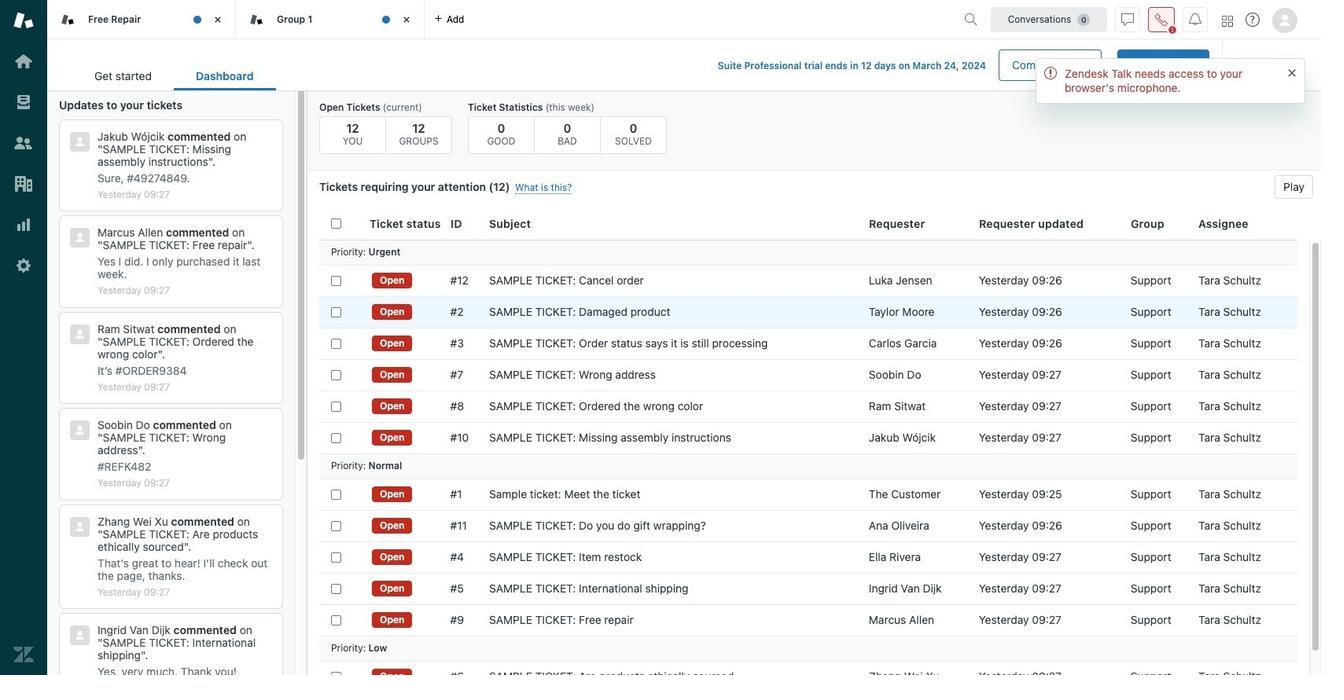 Task type: locate. For each thing, give the bounding box(es) containing it.
None checkbox
[[331, 276, 341, 286], [331, 307, 341, 317], [331, 339, 341, 349], [331, 433, 341, 443], [331, 490, 341, 500], [331, 553, 341, 563], [331, 672, 341, 676], [331, 276, 341, 286], [331, 307, 341, 317], [331, 339, 341, 349], [331, 433, 341, 443], [331, 490, 341, 500], [331, 553, 341, 563], [331, 672, 341, 676]]

zendesk support image
[[13, 10, 34, 31]]

organizations image
[[13, 174, 34, 194]]

close image
[[210, 12, 226, 28], [399, 12, 415, 28]]

tab list
[[72, 61, 276, 90]]

get started image
[[13, 51, 34, 72]]

grid
[[308, 209, 1322, 676]]

views image
[[13, 92, 34, 113]]

tab
[[47, 0, 236, 39], [236, 0, 425, 39], [72, 61, 174, 90]]

admin image
[[13, 256, 34, 276]]

0 horizontal spatial close image
[[210, 12, 226, 28]]

Select All Tickets checkbox
[[331, 219, 341, 229]]

None checkbox
[[331, 370, 341, 380], [331, 402, 341, 412], [331, 521, 341, 531], [331, 584, 341, 594], [331, 616, 341, 626], [331, 370, 341, 380], [331, 402, 341, 412], [331, 521, 341, 531], [331, 584, 341, 594], [331, 616, 341, 626]]

notifications image
[[1190, 13, 1202, 26]]

1 close image from the left
[[210, 12, 226, 28]]

1 horizontal spatial close image
[[399, 12, 415, 28]]



Task type: vqa. For each thing, say whether or not it's contained in the screenshot.
zendesk support ICON
yes



Task type: describe. For each thing, give the bounding box(es) containing it.
main element
[[0, 0, 47, 676]]

get help image
[[1246, 13, 1260, 27]]

zendesk image
[[13, 645, 34, 666]]

customers image
[[13, 133, 34, 153]]

2 close image from the left
[[399, 12, 415, 28]]

reporting image
[[13, 215, 34, 235]]

March 24, 2024 text field
[[913, 60, 987, 72]]

zendesk products image
[[1223, 15, 1234, 26]]

button displays agent's chat status as invisible. image
[[1122, 13, 1135, 26]]

tabs tab list
[[47, 0, 958, 39]]



